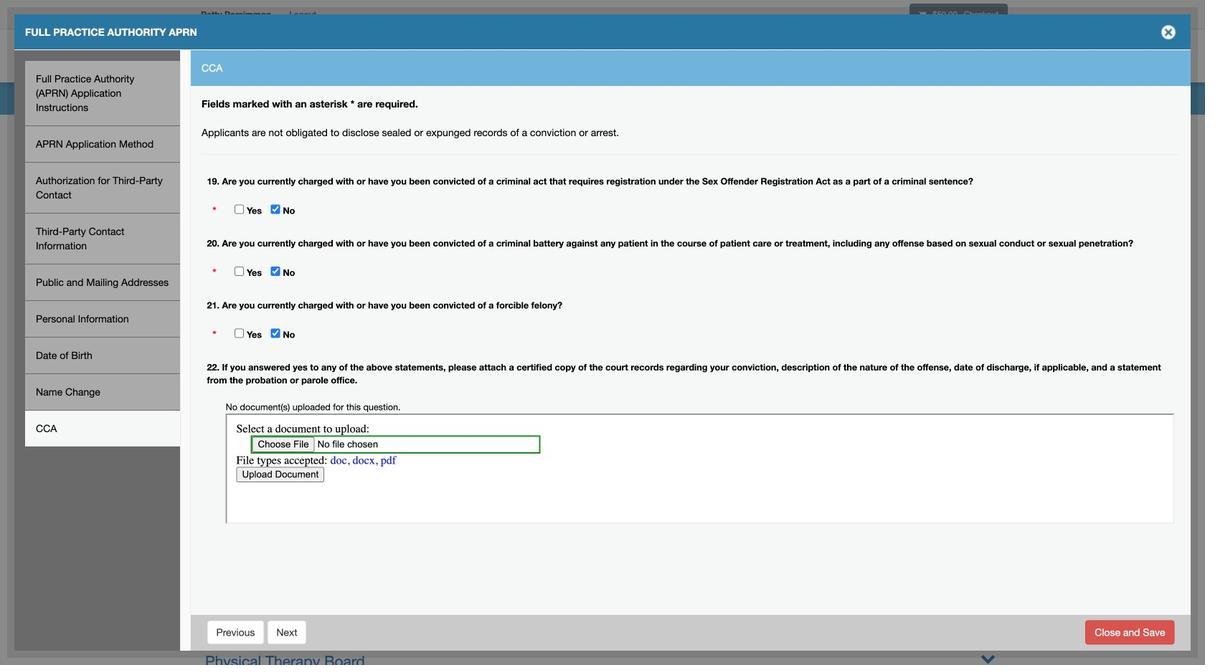 Task type: locate. For each thing, give the bounding box(es) containing it.
2 chevron down image from the top
[[981, 604, 996, 619]]

1 vertical spatial chevron down image
[[981, 604, 996, 619]]

0 vertical spatial chevron down image
[[981, 415, 996, 430]]

chevron down image
[[981, 367, 996, 382], [981, 509, 996, 524]]

0 vertical spatial chevron down image
[[981, 367, 996, 382]]

1 chevron down image from the top
[[981, 415, 996, 430]]

close window image
[[1157, 21, 1180, 44]]

2 vertical spatial chevron down image
[[981, 651, 996, 666]]

3 chevron down image from the top
[[981, 651, 996, 666]]

chevron down image
[[981, 415, 996, 430], [981, 604, 996, 619], [981, 651, 996, 666]]

None button
[[207, 621, 264, 645], [267, 621, 307, 645], [1086, 621, 1175, 645], [207, 621, 264, 645], [267, 621, 307, 645], [1086, 621, 1175, 645]]

1 chevron down image from the top
[[981, 367, 996, 382]]

2 chevron down image from the top
[[981, 509, 996, 524]]

1 vertical spatial chevron down image
[[981, 509, 996, 524]]

None checkbox
[[235, 205, 244, 214], [271, 267, 280, 276], [235, 329, 244, 338], [235, 205, 244, 214], [271, 267, 280, 276], [235, 329, 244, 338]]

None checkbox
[[271, 205, 280, 214], [235, 267, 244, 276], [271, 329, 280, 338], [271, 205, 280, 214], [235, 267, 244, 276], [271, 329, 280, 338]]

shopping cart image
[[919, 10, 926, 18]]

illinois department of financial and professional regulation image
[[194, 32, 521, 78]]



